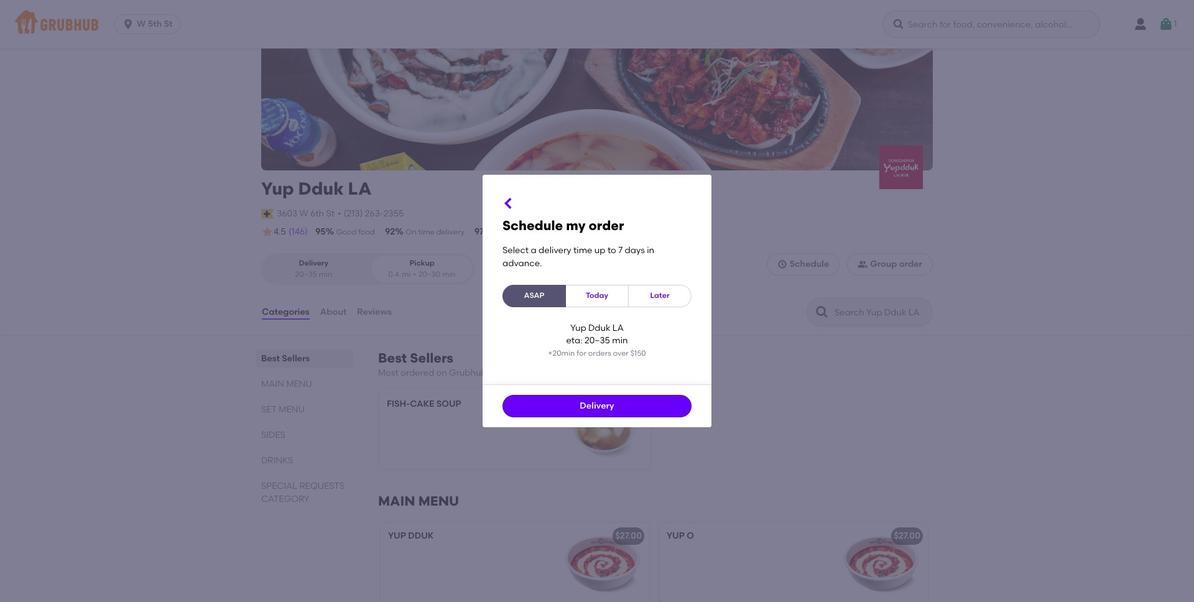 Task type: locate. For each thing, give the bounding box(es) containing it.
schedule
[[503, 218, 563, 233], [790, 259, 830, 269]]

best up 'most'
[[378, 350, 407, 366]]

order for group order
[[900, 259, 923, 269]]

pickup 0.4 mi • 20–30 min
[[389, 259, 456, 279]]

best
[[378, 350, 407, 366], [261, 353, 280, 364]]

dduk up '6th'
[[298, 178, 344, 199]]

schedule inside the schedule button
[[790, 259, 830, 269]]

categories button
[[261, 290, 310, 335]]

la inside yup dduk la eta: 20–35 min +20min for orders over $150
[[613, 323, 624, 333]]

min inside yup dduk la eta: 20–35 min +20min for orders over $150
[[612, 335, 628, 346]]

sellers inside best sellers most ordered on grubhub
[[410, 350, 454, 366]]

order right group
[[900, 259, 923, 269]]

save this restaurant button
[[874, 25, 896, 47]]

1 vertical spatial schedule
[[790, 259, 830, 269]]

1
[[1174, 19, 1178, 29]]

yup dduk la eta: 20–35 min +20min for orders over $150
[[548, 323, 646, 358]]

main menu down 'best sellers' at the bottom of the page
[[261, 379, 312, 390]]

min inside pickup 0.4 mi • 20–30 min
[[442, 270, 456, 279]]

2 yup from the left
[[667, 531, 685, 542]]

time right on
[[418, 228, 435, 236]]

0 horizontal spatial yup
[[388, 531, 406, 542]]

yup left o
[[667, 531, 685, 542]]

main up yup dduk
[[378, 494, 415, 509]]

delivery inside 'select a delivery time up to 7 days in advance.'
[[539, 245, 572, 256]]

0 vertical spatial 20–35
[[295, 270, 317, 279]]

1 horizontal spatial 20–35
[[585, 335, 610, 346]]

w inside button
[[300, 208, 308, 219]]

asap button
[[503, 285, 566, 307]]

la up over
[[613, 323, 624, 333]]

2 $27.00 from the left
[[894, 531, 921, 542]]

svg image
[[122, 18, 134, 30], [893, 18, 905, 30]]

best sellers
[[261, 353, 310, 364]]

1 horizontal spatial schedule
[[790, 259, 830, 269]]

0 horizontal spatial w
[[137, 19, 146, 29]]

1 horizontal spatial •
[[413, 270, 416, 279]]

delivery left 97
[[437, 228, 465, 236]]

1 horizontal spatial yup
[[667, 531, 685, 542]]

1 vertical spatial dduk
[[589, 323, 611, 333]]

97
[[475, 226, 484, 237]]

1 horizontal spatial svg image
[[893, 18, 905, 30]]

1 horizontal spatial min
[[442, 270, 456, 279]]

yup for yup dduk la eta: 20–35 min +20min for orders over $150
[[571, 323, 587, 333]]

yup up 3603
[[261, 178, 294, 199]]

schedule for schedule my order
[[503, 218, 563, 233]]

delivery down 95
[[299, 259, 329, 268]]

min up about in the left of the page
[[319, 270, 332, 279]]

delivery right a
[[539, 245, 572, 256]]

min inside delivery 20–35 min
[[319, 270, 332, 279]]

yup dduk la
[[261, 178, 372, 199]]

0 horizontal spatial dduk
[[298, 178, 344, 199]]

1 horizontal spatial main
[[378, 494, 415, 509]]

fish-cake soup image
[[557, 388, 651, 469]]

set menu
[[261, 404, 305, 415]]

1 vertical spatial svg image
[[501, 196, 516, 211]]

select
[[503, 245, 529, 256]]

svg image for 1
[[1159, 17, 1174, 32]]

0 vertical spatial •
[[338, 208, 341, 219]]

92
[[385, 226, 395, 237]]

1 yup from the left
[[388, 531, 406, 542]]

best inside best sellers most ordered on grubhub
[[378, 350, 407, 366]]

1 vertical spatial 20–35
[[585, 335, 610, 346]]

3603 w 6th st
[[277, 208, 335, 219]]

st right 5th
[[164, 19, 173, 29]]

good food
[[336, 228, 375, 236]]

1 horizontal spatial delivery
[[539, 245, 572, 256]]

schedule button
[[767, 253, 840, 276]]

1 horizontal spatial delivery
[[580, 400, 615, 411]]

0 horizontal spatial schedule
[[503, 218, 563, 233]]

people icon image
[[858, 260, 868, 270]]

a
[[531, 245, 537, 256]]

dduk for yup dduk la
[[298, 178, 344, 199]]

min for yup
[[612, 335, 628, 346]]

0 horizontal spatial delivery
[[437, 228, 465, 236]]

263-
[[365, 208, 384, 219]]

0 horizontal spatial st
[[164, 19, 173, 29]]

sellers down categories button
[[282, 353, 310, 364]]

correct
[[495, 228, 523, 236]]

delivery left $13.00
[[580, 400, 615, 411]]

0 horizontal spatial min
[[319, 270, 332, 279]]

min right 20–30
[[442, 270, 456, 279]]

0 horizontal spatial best
[[261, 353, 280, 364]]

0 vertical spatial w
[[137, 19, 146, 29]]

most
[[378, 368, 399, 378]]

w
[[137, 19, 146, 29], [300, 208, 308, 219]]

svg image inside "w 5th st" button
[[122, 18, 134, 30]]

1 horizontal spatial main menu
[[378, 494, 459, 509]]

0 vertical spatial yup
[[261, 178, 294, 199]]

svg image inside the schedule button
[[778, 260, 787, 270]]

0 horizontal spatial main
[[261, 379, 284, 390]]

1 horizontal spatial $27.00
[[894, 531, 921, 542]]

1 horizontal spatial w
[[300, 208, 308, 219]]

20–35 inside delivery 20–35 min
[[295, 270, 317, 279]]

menu down 'best sellers' at the bottom of the page
[[286, 379, 312, 390]]

svg image inside 1 button
[[1159, 17, 1174, 32]]

dduk inside yup dduk la eta: 20–35 min +20min for orders over $150
[[589, 323, 611, 333]]

yup o image
[[835, 523, 928, 602]]

order up to
[[589, 218, 624, 233]]

sellers up on
[[410, 350, 454, 366]]

order
[[589, 218, 624, 233], [525, 228, 544, 236], [900, 259, 923, 269]]

main menu up dduk
[[378, 494, 459, 509]]

eta:
[[566, 335, 583, 346]]

la
[[348, 178, 372, 199], [613, 323, 624, 333]]

menu right set
[[279, 404, 305, 415]]

svg image right save this restaurant icon
[[893, 18, 905, 30]]

1 horizontal spatial dduk
[[589, 323, 611, 333]]

0 vertical spatial dduk
[[298, 178, 344, 199]]

yup inside yup dduk la eta: 20–35 min +20min for orders over $150
[[571, 323, 587, 333]]

yup left dduk
[[388, 531, 406, 542]]

menu
[[286, 379, 312, 390], [279, 404, 305, 415], [419, 494, 459, 509]]

(213)
[[344, 208, 363, 219]]

(146)
[[289, 226, 308, 237]]

reviews button
[[357, 290, 392, 335]]

0 horizontal spatial time
[[418, 228, 435, 236]]

w 5th st
[[137, 19, 173, 29]]

yup
[[261, 178, 294, 199], [571, 323, 587, 333]]

yup up eta:
[[571, 323, 587, 333]]

min up over
[[612, 335, 628, 346]]

1 vertical spatial delivery
[[539, 245, 572, 256]]

1 vertical spatial •
[[413, 270, 416, 279]]

schedule up a
[[503, 218, 563, 233]]

0 vertical spatial delivery
[[437, 228, 465, 236]]

days
[[625, 245, 645, 256]]

option group
[[261, 253, 475, 285]]

•
[[338, 208, 341, 219], [413, 270, 416, 279]]

0 vertical spatial st
[[164, 19, 173, 29]]

svg image
[[1159, 17, 1174, 32], [501, 196, 516, 211], [778, 260, 787, 270]]

20–35 up 'categories'
[[295, 270, 317, 279]]

3603
[[277, 208, 298, 219]]

2 svg image from the left
[[893, 18, 905, 30]]

dduk up orders
[[589, 323, 611, 333]]

• (213) 263-2355
[[338, 208, 404, 219]]

delivery inside delivery 20–35 min
[[299, 259, 329, 268]]

• right mi at the top left of the page
[[413, 270, 416, 279]]

la up the (213) on the top of page
[[348, 178, 372, 199]]

menu up dduk
[[419, 494, 459, 509]]

20–35 up orders
[[585, 335, 610, 346]]

group
[[871, 259, 898, 269]]

orders
[[588, 349, 612, 358]]

fish-
[[387, 399, 410, 410]]

min
[[319, 270, 332, 279], [442, 270, 456, 279], [612, 335, 628, 346]]

today
[[586, 291, 608, 300]]

delivery inside 'button'
[[580, 400, 615, 411]]

yup
[[388, 531, 406, 542], [667, 531, 685, 542]]

0 horizontal spatial •
[[338, 208, 341, 219]]

1 horizontal spatial svg image
[[778, 260, 787, 270]]

category
[[261, 494, 309, 505]]

to
[[608, 245, 616, 256]]

0 horizontal spatial la
[[348, 178, 372, 199]]

on
[[406, 228, 417, 236]]

order inside button
[[900, 259, 923, 269]]

main up set
[[261, 379, 284, 390]]

20–35 inside yup dduk la eta: 20–35 min +20min for orders over $150
[[585, 335, 610, 346]]

0 vertical spatial main
[[261, 379, 284, 390]]

1 horizontal spatial st
[[326, 208, 335, 219]]

set
[[261, 404, 277, 415]]

food
[[359, 228, 375, 236]]

1 vertical spatial main menu
[[378, 494, 459, 509]]

delivery
[[437, 228, 465, 236], [539, 245, 572, 256]]

1 vertical spatial st
[[326, 208, 335, 219]]

time
[[418, 228, 435, 236], [574, 245, 593, 256]]

0 horizontal spatial svg image
[[122, 18, 134, 30]]

main menu
[[261, 379, 312, 390], [378, 494, 459, 509]]

6th
[[310, 208, 324, 219]]

1 $27.00 from the left
[[616, 531, 642, 542]]

2 vertical spatial svg image
[[778, 260, 787, 270]]

0 vertical spatial schedule
[[503, 218, 563, 233]]

la for yup dduk la
[[348, 178, 372, 199]]

1 vertical spatial time
[[574, 245, 593, 256]]

0 horizontal spatial delivery
[[299, 259, 329, 268]]

delivery for delivery
[[580, 400, 615, 411]]

w left '6th'
[[300, 208, 308, 219]]

fish-cake soup
[[387, 399, 461, 410]]

1 vertical spatial delivery
[[580, 400, 615, 411]]

1 vertical spatial main
[[378, 494, 415, 509]]

time left up on the top
[[574, 245, 593, 256]]

w left 5th
[[137, 19, 146, 29]]

later
[[650, 291, 670, 300]]

0 horizontal spatial sellers
[[282, 353, 310, 364]]

0 vertical spatial la
[[348, 178, 372, 199]]

2 horizontal spatial min
[[612, 335, 628, 346]]

0 horizontal spatial 20–35
[[295, 270, 317, 279]]

advance.
[[503, 258, 542, 269]]

st inside button
[[326, 208, 335, 219]]

sellers
[[410, 350, 454, 366], [282, 353, 310, 364]]

later button
[[628, 285, 692, 307]]

svg image for schedule
[[778, 260, 787, 270]]

4.5
[[274, 227, 286, 237]]

yup for yup dduk
[[388, 531, 406, 542]]

2 horizontal spatial order
[[900, 259, 923, 269]]

about
[[320, 307, 347, 317]]

st
[[164, 19, 173, 29], [326, 208, 335, 219]]

0 horizontal spatial order
[[525, 228, 544, 236]]

1 horizontal spatial la
[[613, 323, 624, 333]]

sellers for best sellers most ordered on grubhub
[[410, 350, 454, 366]]

main navigation navigation
[[0, 0, 1195, 49]]

special
[[261, 481, 297, 492]]

star icon image
[[261, 226, 274, 238]]

2355
[[384, 208, 404, 219]]

1 horizontal spatial sellers
[[410, 350, 454, 366]]

0 horizontal spatial yup
[[261, 178, 294, 199]]

svg image left the w 5th st
[[122, 18, 134, 30]]

1 horizontal spatial yup
[[571, 323, 587, 333]]

order up a
[[525, 228, 544, 236]]

0 horizontal spatial main menu
[[261, 379, 312, 390]]

1 horizontal spatial time
[[574, 245, 593, 256]]

1 vertical spatial la
[[613, 323, 624, 333]]

delivery button
[[503, 395, 692, 417]]

delivery
[[299, 259, 329, 268], [580, 400, 615, 411]]

best down categories button
[[261, 353, 280, 364]]

0 horizontal spatial $27.00
[[616, 531, 642, 542]]

1 horizontal spatial best
[[378, 350, 407, 366]]

st right '6th'
[[326, 208, 335, 219]]

schedule up "search icon"
[[790, 259, 830, 269]]

1 vertical spatial yup
[[571, 323, 587, 333]]

Search Yup Dduk LA search field
[[834, 307, 929, 319]]

drinks
[[261, 455, 293, 466]]

1 vertical spatial w
[[300, 208, 308, 219]]

0 vertical spatial svg image
[[1159, 17, 1174, 32]]

main
[[261, 379, 284, 390], [378, 494, 415, 509]]

schedule for schedule
[[790, 259, 830, 269]]

sides
[[261, 430, 286, 441]]

1 svg image from the left
[[122, 18, 134, 30]]

2 horizontal spatial svg image
[[1159, 17, 1174, 32]]

$27.00 for yup dduk
[[616, 531, 642, 542]]

• left the (213) on the top of page
[[338, 208, 341, 219]]

0 vertical spatial delivery
[[299, 259, 329, 268]]

$27.00
[[616, 531, 642, 542], [894, 531, 921, 542]]



Task type: vqa. For each thing, say whether or not it's contained in the screenshot.
Cheese In A Flour Tortilla With Your Choice Of Meat, Sofritas Or Fajita Veggies And Three Included Sides.
no



Task type: describe. For each thing, give the bounding box(es) containing it.
sellers for best sellers
[[282, 353, 310, 364]]

o
[[687, 531, 694, 542]]

$13.00
[[617, 397, 643, 407]]

delivery for schedule my order
[[539, 245, 572, 256]]

5th
[[148, 19, 162, 29]]

select a delivery time up to 7 days in advance.
[[503, 245, 655, 269]]

yup o
[[667, 531, 694, 542]]

search icon image
[[815, 305, 830, 320]]

for
[[577, 349, 587, 358]]

subscription pass image
[[261, 209, 274, 219]]

+20min
[[548, 349, 575, 358]]

1 vertical spatial menu
[[279, 404, 305, 415]]

share icon image
[[905, 29, 920, 44]]

7
[[619, 245, 623, 256]]

delivery for 92
[[437, 228, 465, 236]]

best for best sellers most ordered on grubhub
[[378, 350, 407, 366]]

0 horizontal spatial svg image
[[501, 196, 516, 211]]

yup for yup o
[[667, 531, 685, 542]]

good
[[336, 228, 357, 236]]

yup dduk la logo image
[[880, 146, 923, 189]]

w 5th st button
[[114, 14, 186, 34]]

time inside 'select a delivery time up to 7 days in advance.'
[[574, 245, 593, 256]]

ordered
[[401, 368, 434, 378]]

1 button
[[1159, 13, 1178, 35]]

yup dduk
[[388, 531, 434, 542]]

3603 w 6th st button
[[276, 207, 335, 221]]

cake
[[410, 399, 435, 410]]

group order button
[[848, 253, 933, 276]]

group order
[[871, 259, 923, 269]]

• inside pickup 0.4 mi • 20–30 min
[[413, 270, 416, 279]]

st inside button
[[164, 19, 173, 29]]

0.4
[[389, 270, 399, 279]]

1 horizontal spatial order
[[589, 218, 624, 233]]

pickup
[[410, 259, 435, 268]]

correct order
[[495, 228, 544, 236]]

la for yup dduk la eta: 20–35 min +20min for orders over $150
[[613, 323, 624, 333]]

on
[[436, 368, 447, 378]]

on time delivery
[[406, 228, 465, 236]]

asap
[[524, 291, 545, 300]]

min for pickup
[[442, 270, 456, 279]]

best sellers most ordered on grubhub
[[378, 350, 487, 378]]

95
[[315, 226, 326, 237]]

soup
[[437, 399, 461, 410]]

yup for yup dduk la
[[261, 178, 294, 199]]

(213) 263-2355 button
[[344, 208, 404, 220]]

delivery for delivery 20–35 min
[[299, 259, 329, 268]]

0 vertical spatial main menu
[[261, 379, 312, 390]]

dduk for yup dduk la eta: 20–35 min +20min for orders over $150
[[589, 323, 611, 333]]

over
[[613, 349, 629, 358]]

special requests category
[[261, 481, 345, 505]]

mi
[[402, 270, 411, 279]]

categories
[[262, 307, 310, 317]]

delivery 20–35 min
[[295, 259, 332, 279]]

reviews
[[357, 307, 392, 317]]

dduk
[[408, 531, 434, 542]]

0 vertical spatial time
[[418, 228, 435, 236]]

best for best sellers
[[261, 353, 280, 364]]

yup dduk image
[[556, 523, 650, 602]]

w inside button
[[137, 19, 146, 29]]

about button
[[320, 290, 347, 335]]

order for correct order
[[525, 228, 544, 236]]

$27.00 for yup o
[[894, 531, 921, 542]]

grubhub
[[449, 368, 487, 378]]

requests
[[300, 481, 345, 492]]

2 vertical spatial menu
[[419, 494, 459, 509]]

in
[[647, 245, 655, 256]]

up
[[595, 245, 606, 256]]

save this restaurant image
[[877, 29, 892, 44]]

$150
[[631, 349, 646, 358]]

0 vertical spatial menu
[[286, 379, 312, 390]]

schedule my order
[[503, 218, 624, 233]]

20–30
[[419, 270, 441, 279]]

my
[[566, 218, 586, 233]]

option group containing delivery 20–35 min
[[261, 253, 475, 285]]

today button
[[566, 285, 629, 307]]



